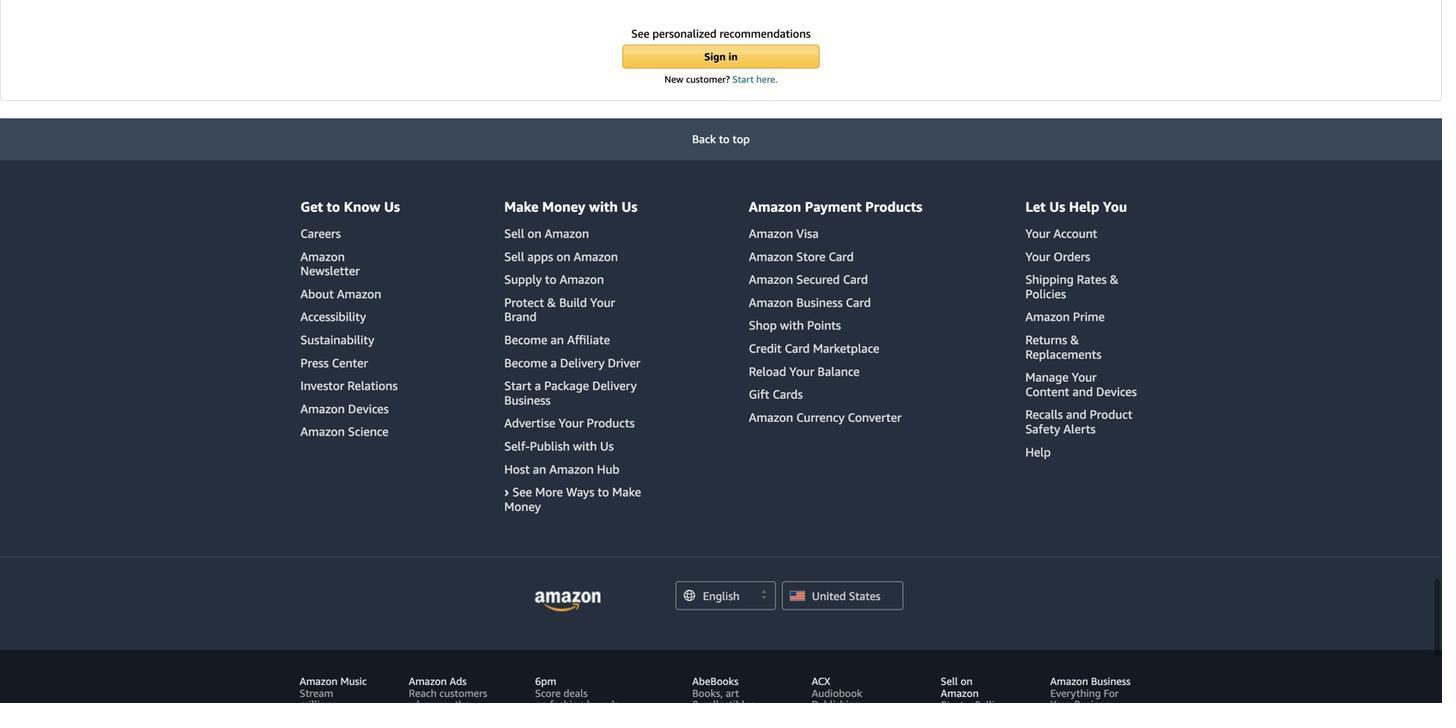 Task type: describe. For each thing, give the bounding box(es) containing it.
replacements
[[1025, 347, 1102, 362]]

amazon store card link
[[749, 250, 854, 264]]

sell apps on amazon
[[504, 250, 618, 264]]

0 horizontal spatial help
[[1025, 445, 1051, 459]]

payment
[[805, 199, 862, 215]]

sell for rightmost sell on amazon link
[[941, 676, 958, 688]]

rates
[[1077, 273, 1107, 287]]

know
[[344, 199, 380, 215]]

on for left sell on amazon link
[[528, 227, 542, 241]]

customer?
[[686, 74, 730, 85]]

amazon secured card
[[749, 273, 868, 287]]

self-publish with us link
[[504, 439, 614, 454]]

delivery inside start a package delivery business
[[592, 379, 637, 393]]

shop with points link
[[749, 319, 841, 333]]

advertise your products
[[504, 416, 635, 431]]

amazon business everything for
[[1050, 676, 1131, 700]]

get to know us
[[300, 199, 400, 215]]

card for amazon secured card
[[843, 273, 868, 287]]

shipping
[[1025, 273, 1074, 287]]

sell on amazon for left sell on amazon link
[[504, 227, 589, 241]]

science
[[348, 425, 389, 439]]

0 vertical spatial delivery
[[560, 356, 605, 370]]

everything
[[1050, 688, 1101, 700]]

amazon us home image
[[535, 592, 600, 612]]

become an affiliate link
[[504, 333, 610, 347]]

host an amazon hub › see more ways to make money
[[504, 462, 641, 514]]

us for self-publish with us
[[600, 439, 614, 454]]

amazon newsletter link
[[300, 250, 360, 278]]

amazon visa link
[[749, 227, 819, 241]]

you
[[1103, 199, 1127, 215]]

let
[[1025, 199, 1046, 215]]

let us help you
[[1025, 199, 1127, 215]]

& for protect & build your brand
[[547, 296, 556, 310]]

sell on amazon for rightmost sell on amazon link
[[941, 676, 979, 700]]

help link
[[1025, 445, 1051, 459]]

careers link
[[300, 227, 341, 241]]

amazon inside host an amazon hub › see more ways to make money
[[549, 462, 594, 477]]

prime
[[1073, 310, 1105, 324]]

secured
[[796, 273, 840, 287]]

0 horizontal spatial sell on amazon link
[[504, 227, 589, 241]]

driver
[[608, 356, 640, 370]]

see more ways to make money link
[[504, 485, 641, 514]]

your account
[[1025, 227, 1097, 241]]

returns
[[1025, 333, 1067, 347]]

accessibility link
[[300, 310, 366, 324]]

start inside start a package delivery business
[[504, 379, 532, 393]]

to for back
[[719, 133, 730, 146]]

recalls and product safety alerts link
[[1025, 408, 1133, 436]]

english link
[[676, 582, 776, 611]]

ways
[[566, 485, 594, 500]]

advertise
[[504, 416, 555, 431]]

and inside recalls and product safety alerts
[[1066, 408, 1087, 422]]

your inside protect & build your brand
[[590, 296, 615, 310]]

card for amazon business card
[[846, 296, 871, 310]]

ads
[[450, 676, 467, 688]]

host
[[504, 462, 530, 477]]

your orders link
[[1025, 250, 1090, 264]]

united states link
[[782, 582, 903, 611]]

back to top link
[[0, 119, 1442, 161]]

see personalized recommendations
[[631, 27, 811, 41]]

1 vertical spatial with
[[780, 319, 804, 333]]

devices inside manage your content and devices
[[1096, 385, 1137, 399]]

your orders
[[1025, 250, 1090, 264]]

here.
[[756, 74, 778, 85]]

relations
[[347, 379, 398, 393]]

1 horizontal spatial see
[[631, 27, 650, 41]]

protect & build your brand link
[[504, 296, 615, 324]]

manage your content and devices
[[1025, 370, 1137, 399]]

music
[[340, 676, 367, 688]]

deals
[[563, 688, 588, 700]]

converter
[[848, 411, 902, 425]]

about
[[300, 287, 334, 301]]

0 vertical spatial start
[[732, 74, 754, 85]]

sign
[[704, 51, 726, 63]]

policies
[[1025, 287, 1066, 301]]

in
[[728, 51, 738, 63]]

acx audiobook publishing
[[812, 676, 862, 704]]

an for host an amazon hub › see more ways to make money
[[533, 462, 546, 477]]

your down credit card marketplace link
[[789, 365, 814, 379]]

become a delivery driver
[[504, 356, 640, 370]]

press center
[[300, 356, 368, 370]]

shipping rates & policies link
[[1025, 273, 1119, 301]]

reach
[[409, 688, 437, 700]]

money inside host an amazon hub › see more ways to make money
[[504, 500, 541, 514]]

a for become
[[551, 356, 557, 370]]

supply to amazon link
[[504, 273, 604, 287]]

product
[[1090, 408, 1133, 422]]

stream
[[300, 688, 333, 700]]

protect & build your brand
[[504, 296, 615, 324]]

a for start
[[535, 379, 541, 393]]

recalls
[[1025, 408, 1063, 422]]

recalls and product safety alerts
[[1025, 408, 1133, 436]]

make money with us
[[504, 199, 638, 215]]

business for amazon business card
[[796, 296, 843, 310]]

cards
[[773, 388, 803, 402]]

personalized
[[652, 27, 717, 41]]

get
[[300, 199, 323, 215]]

amazon newsletter
[[300, 250, 360, 278]]

us for get to know us
[[384, 199, 400, 215]]

& for returns & replacements
[[1070, 333, 1079, 347]]

abebooks
[[692, 676, 739, 688]]

and inside manage your content and devices
[[1073, 385, 1093, 399]]

to for supply
[[545, 273, 557, 287]]

with for make money with us
[[589, 199, 618, 215]]

content
[[1025, 385, 1069, 399]]

1 horizontal spatial sell on amazon link
[[941, 676, 1009, 704]]

host an amazon hub link
[[504, 462, 620, 477]]

self-
[[504, 439, 530, 454]]

english
[[703, 590, 740, 604]]

about amazon
[[300, 287, 381, 301]]

advertise your products link
[[504, 416, 635, 431]]

your inside manage your content and devices
[[1072, 370, 1097, 385]]

sell for the sell apps on amazon link
[[504, 250, 524, 264]]

amazon inside amazon business everything for
[[1050, 676, 1088, 688]]

1 horizontal spatial money
[[542, 199, 585, 215]]

your down let
[[1025, 227, 1050, 241]]



Task type: locate. For each thing, give the bounding box(es) containing it.
customers
[[439, 688, 487, 700]]

1 vertical spatial help
[[1025, 445, 1051, 459]]

amazon business card link
[[749, 296, 871, 310]]

to right get
[[327, 199, 340, 215]]

card
[[829, 250, 854, 264], [843, 273, 868, 287], [846, 296, 871, 310], [785, 342, 810, 356]]

0 vertical spatial with
[[589, 199, 618, 215]]

2 vertical spatial business
[[1091, 676, 1131, 688]]

a inside start a package delivery business
[[535, 379, 541, 393]]

card right the store
[[829, 250, 854, 264]]

united states
[[812, 590, 880, 604]]

your up self-publish with us link at left
[[559, 416, 584, 431]]

1 vertical spatial money
[[504, 500, 541, 514]]

press center link
[[300, 356, 368, 370]]

amazon prime link
[[1025, 310, 1105, 324]]

help up account
[[1069, 199, 1099, 215]]

with
[[589, 199, 618, 215], [780, 319, 804, 333], [573, 439, 597, 454]]

manage
[[1025, 370, 1069, 385]]

credit
[[749, 342, 782, 356]]

accessibility
[[300, 310, 366, 324]]

1 vertical spatial sell on amazon
[[941, 676, 979, 700]]

1 horizontal spatial products
[[865, 199, 922, 215]]

1 vertical spatial an
[[533, 462, 546, 477]]

card for amazon store card
[[829, 250, 854, 264]]

6pm score deals
[[535, 676, 588, 700]]

sell for left sell on amazon link
[[504, 227, 524, 241]]

hub
[[597, 462, 620, 477]]

0 vertical spatial sell on amazon link
[[504, 227, 589, 241]]

start up advertise
[[504, 379, 532, 393]]

0 horizontal spatial &
[[547, 296, 556, 310]]

sustainability
[[300, 333, 374, 347]]

gift cards
[[749, 388, 803, 402]]

0 vertical spatial products
[[865, 199, 922, 215]]

1 vertical spatial sell
[[504, 250, 524, 264]]

0 vertical spatial devices
[[1096, 385, 1137, 399]]

1 horizontal spatial start
[[732, 74, 754, 85]]

products for advertise your products
[[587, 416, 635, 431]]

0 vertical spatial an
[[551, 333, 564, 347]]

1 horizontal spatial a
[[551, 356, 557, 370]]

amazon devices link
[[300, 402, 389, 416]]

business for amazon business everything for
[[1091, 676, 1131, 688]]

0 horizontal spatial money
[[504, 500, 541, 514]]

with right shop
[[780, 319, 804, 333]]

devices up product
[[1096, 385, 1137, 399]]

0 vertical spatial business
[[796, 296, 843, 310]]

press
[[300, 356, 329, 370]]

amazon inside "amazon ads reach customers"
[[409, 676, 447, 688]]

new customer? start here.
[[665, 74, 778, 85]]

devices up science
[[348, 402, 389, 416]]

& inside returns & replacements
[[1070, 333, 1079, 347]]

store
[[796, 250, 826, 264]]

start here. link
[[732, 74, 778, 85]]

your
[[1025, 227, 1050, 241], [1025, 250, 1050, 264], [590, 296, 615, 310], [789, 365, 814, 379], [1072, 370, 1097, 385], [559, 416, 584, 431]]

money up the sell apps on amazon link
[[542, 199, 585, 215]]

amazon secured card link
[[749, 273, 868, 287]]

0 vertical spatial help
[[1069, 199, 1099, 215]]

amazon science
[[300, 425, 389, 439]]

card right secured at the right
[[843, 273, 868, 287]]

become for become an affiliate
[[504, 333, 547, 347]]

brand
[[504, 310, 537, 324]]

0 vertical spatial money
[[542, 199, 585, 215]]

an up become a delivery driver
[[551, 333, 564, 347]]

& left build
[[547, 296, 556, 310]]

publishing
[[812, 699, 861, 704]]

become down brand
[[504, 333, 547, 347]]

products
[[865, 199, 922, 215], [587, 416, 635, 431]]

see right › on the left bottom
[[512, 485, 532, 500]]

delivery down driver
[[592, 379, 637, 393]]

0 horizontal spatial a
[[535, 379, 541, 393]]

business inside amazon business everything for
[[1091, 676, 1131, 688]]

shop
[[749, 319, 777, 333]]

protect
[[504, 296, 544, 310]]

amazon inside amazon music stream millions
[[300, 676, 338, 688]]

1 horizontal spatial help
[[1069, 199, 1099, 215]]

gift cards link
[[749, 388, 803, 402]]

marketplace
[[813, 342, 879, 356]]

a down become an affiliate link
[[551, 356, 557, 370]]

reload your balance link
[[749, 365, 860, 379]]

1 horizontal spatial &
[[1070, 333, 1079, 347]]

become
[[504, 333, 547, 347], [504, 356, 547, 370]]

manage your content and devices link
[[1025, 370, 1137, 399]]

a left package at the left bottom of page
[[535, 379, 541, 393]]

make down hub at the left
[[612, 485, 641, 500]]

1 horizontal spatial on
[[556, 250, 570, 264]]

your right build
[[590, 296, 615, 310]]

2 vertical spatial sell
[[941, 676, 958, 688]]

sign in
[[704, 51, 738, 63]]

become for become a delivery driver
[[504, 356, 547, 370]]

visa
[[796, 227, 819, 241]]

reload
[[749, 365, 786, 379]]

start a package delivery business link
[[504, 379, 637, 408]]

us for make money with us
[[621, 199, 638, 215]]

1 horizontal spatial make
[[612, 485, 641, 500]]

and up recalls and product safety alerts
[[1073, 385, 1093, 399]]

amazon ads reach customers
[[409, 676, 487, 700]]

audiobook
[[812, 688, 862, 700]]

make inside host an amazon hub › see more ways to make money
[[612, 485, 641, 500]]

shop with points
[[749, 319, 841, 333]]

›
[[504, 485, 509, 500]]

sustainability link
[[300, 333, 374, 347]]

back
[[692, 133, 716, 146]]

2 horizontal spatial on
[[961, 676, 973, 688]]

products for amazon payment products
[[865, 199, 922, 215]]

1 vertical spatial make
[[612, 485, 641, 500]]

help down safety
[[1025, 445, 1051, 459]]

1 vertical spatial sell on amazon link
[[941, 676, 1009, 704]]

1 vertical spatial delivery
[[592, 379, 637, 393]]

business
[[796, 296, 843, 310], [504, 393, 551, 408], [1091, 676, 1131, 688]]

amazon business card
[[749, 296, 871, 310]]

to inside the back to top link
[[719, 133, 730, 146]]

0 horizontal spatial sell on amazon
[[504, 227, 589, 241]]

and up alerts
[[1066, 408, 1087, 422]]

publish
[[530, 439, 570, 454]]

to left top
[[719, 133, 730, 146]]

your up the shipping
[[1025, 250, 1050, 264]]

1 horizontal spatial devices
[[1096, 385, 1137, 399]]

0 horizontal spatial see
[[512, 485, 532, 500]]

recommendations
[[720, 27, 811, 41]]

with up the sell apps on amazon link
[[589, 199, 618, 215]]

to down apps at the top left
[[545, 273, 557, 287]]

on
[[528, 227, 542, 241], [556, 250, 570, 264], [961, 676, 973, 688]]

score
[[535, 688, 561, 700]]

currency
[[796, 411, 845, 425]]

0 horizontal spatial products
[[587, 416, 635, 431]]

self-publish with us
[[504, 439, 614, 454]]

1 vertical spatial business
[[504, 393, 551, 408]]

0 vertical spatial and
[[1073, 385, 1093, 399]]

6pm
[[535, 676, 556, 688]]

0 horizontal spatial on
[[528, 227, 542, 241]]

0 vertical spatial sell
[[504, 227, 524, 241]]

0 horizontal spatial make
[[504, 199, 539, 215]]

reload your balance
[[749, 365, 860, 379]]

& up replacements
[[1070, 333, 1079, 347]]

1 become from the top
[[504, 333, 547, 347]]

2 vertical spatial &
[[1070, 333, 1079, 347]]

1 vertical spatial &
[[547, 296, 556, 310]]

start left here.
[[732, 74, 754, 85]]

points
[[807, 319, 841, 333]]

center
[[332, 356, 368, 370]]

returns & replacements link
[[1025, 333, 1102, 362]]

your account link
[[1025, 227, 1097, 241]]

&
[[1110, 273, 1119, 287], [547, 296, 556, 310], [1070, 333, 1079, 347]]

1 vertical spatial devices
[[348, 402, 389, 416]]

an inside host an amazon hub › see more ways to make money
[[533, 462, 546, 477]]

with down advertise your products
[[573, 439, 597, 454]]

& right rates
[[1110, 273, 1119, 287]]

1 vertical spatial on
[[556, 250, 570, 264]]

back to top
[[692, 133, 750, 146]]

products up hub at the left
[[587, 416, 635, 431]]

delivery
[[560, 356, 605, 370], [592, 379, 637, 393]]

2 horizontal spatial business
[[1091, 676, 1131, 688]]

1 vertical spatial start
[[504, 379, 532, 393]]

safety
[[1025, 422, 1060, 436]]

become down become an affiliate at the left
[[504, 356, 547, 370]]

1 vertical spatial products
[[587, 416, 635, 431]]

sell on amazon
[[504, 227, 589, 241], [941, 676, 979, 700]]

0 vertical spatial sell on amazon
[[504, 227, 589, 241]]

1 vertical spatial and
[[1066, 408, 1087, 422]]

1 horizontal spatial business
[[796, 296, 843, 310]]

your down replacements
[[1072, 370, 1097, 385]]

0 vertical spatial become
[[504, 333, 547, 347]]

amazon payment products
[[749, 199, 922, 215]]

delivery down affiliate
[[560, 356, 605, 370]]

card up marketplace
[[846, 296, 871, 310]]

2 vertical spatial with
[[573, 439, 597, 454]]

an
[[551, 333, 564, 347], [533, 462, 546, 477]]

build
[[559, 296, 587, 310]]

0 horizontal spatial start
[[504, 379, 532, 393]]

to inside host an amazon hub › see more ways to make money
[[598, 485, 609, 500]]

1 vertical spatial become
[[504, 356, 547, 370]]

0 vertical spatial a
[[551, 356, 557, 370]]

1 vertical spatial a
[[535, 379, 541, 393]]

business inside start a package delivery business
[[504, 393, 551, 408]]

& inside shipping rates & policies
[[1110, 273, 1119, 287]]

see left personalized at left
[[631, 27, 650, 41]]

money down more
[[504, 500, 541, 514]]

0 vertical spatial make
[[504, 199, 539, 215]]

0 vertical spatial on
[[528, 227, 542, 241]]

2 vertical spatial on
[[961, 676, 973, 688]]

1 horizontal spatial sell on amazon
[[941, 676, 979, 700]]

& inside protect & build your brand
[[547, 296, 556, 310]]

on for rightmost sell on amazon link
[[961, 676, 973, 688]]

card down shop with points link
[[785, 342, 810, 356]]

amazon prime
[[1025, 310, 1105, 324]]

2 horizontal spatial &
[[1110, 273, 1119, 287]]

with for self-publish with us
[[573, 439, 597, 454]]

a
[[551, 356, 557, 370], [535, 379, 541, 393]]

1 horizontal spatial an
[[551, 333, 564, 347]]

more
[[535, 485, 563, 500]]

amazon inside amazon newsletter
[[300, 250, 345, 264]]

2 become from the top
[[504, 356, 547, 370]]

0 horizontal spatial an
[[533, 462, 546, 477]]

an right host
[[533, 462, 546, 477]]

0 horizontal spatial business
[[504, 393, 551, 408]]

amazon store card
[[749, 250, 854, 264]]

devices
[[1096, 385, 1137, 399], [348, 402, 389, 416]]

make up apps at the top left
[[504, 199, 539, 215]]

1 vertical spatial see
[[512, 485, 532, 500]]

investor relations link
[[300, 379, 398, 393]]

to for get
[[327, 199, 340, 215]]

0 vertical spatial see
[[631, 27, 650, 41]]

and
[[1073, 385, 1093, 399], [1066, 408, 1087, 422]]

0 vertical spatial &
[[1110, 273, 1119, 287]]

products right payment
[[865, 199, 922, 215]]

for
[[1104, 688, 1119, 700]]

see inside host an amazon hub › see more ways to make money
[[512, 485, 532, 500]]

returns & replacements
[[1025, 333, 1102, 362]]

an for become an affiliate
[[551, 333, 564, 347]]

0 horizontal spatial devices
[[348, 402, 389, 416]]

to right ways on the bottom left of page
[[598, 485, 609, 500]]



Task type: vqa. For each thing, say whether or not it's contained in the screenshot.


